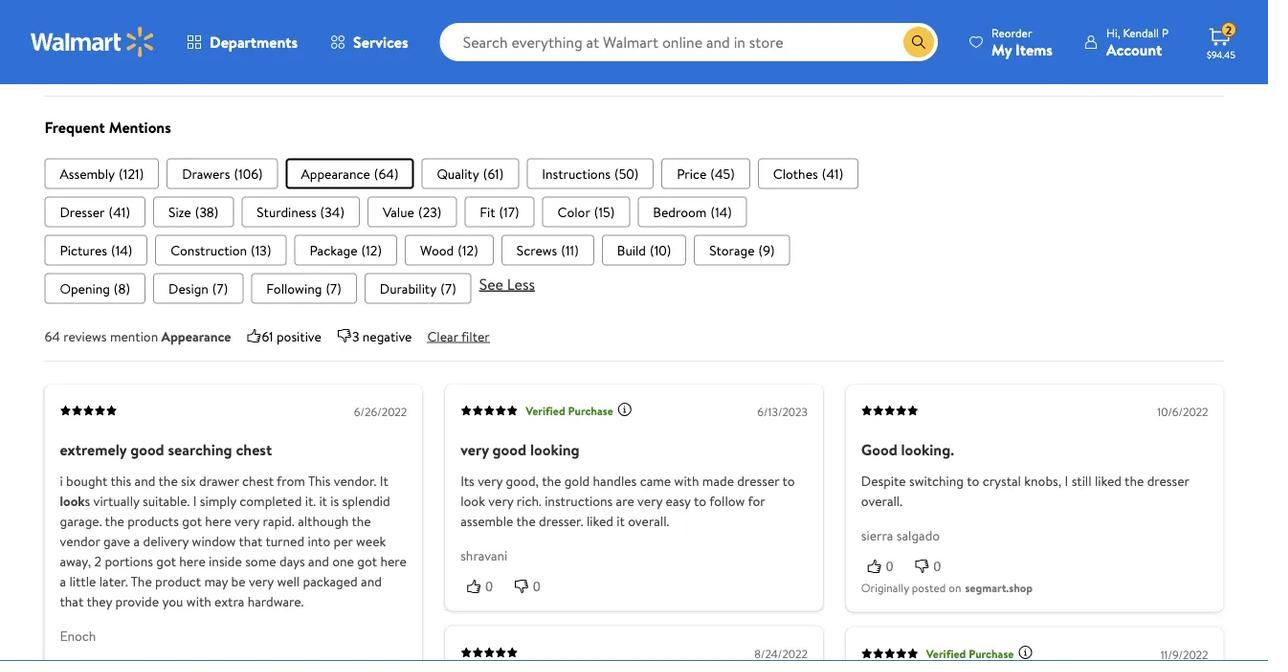 Task type: locate. For each thing, give the bounding box(es) containing it.
list item up pictures (14) at the left top of page
[[45, 197, 146, 227]]

dresser up for
[[738, 472, 780, 490]]

1 horizontal spatial (7)
[[326, 279, 342, 298]]

1 horizontal spatial got
[[182, 512, 202, 530]]

list item containing construction
[[155, 235, 287, 266]]

(17)
[[500, 202, 520, 221]]

list item up 'opening (8)' on the left of page
[[45, 235, 148, 266]]

0 horizontal spatial liked
[[587, 512, 614, 530]]

(41) right dresser
[[109, 202, 130, 221]]

list item up color (15)
[[527, 158, 654, 189]]

(15)
[[595, 202, 615, 221]]

list item up dresser (41)
[[45, 158, 159, 189]]

list item up the package on the top left of page
[[242, 197, 360, 227]]

durability
[[380, 279, 437, 298]]

(10)
[[650, 241, 672, 259]]

good
[[862, 439, 898, 460]]

1 vertical spatial i
[[193, 492, 197, 510]]

list containing pictures
[[45, 235, 1224, 266]]

be
[[231, 572, 246, 591]]

verified purchase information image
[[618, 402, 633, 418]]

dresser.
[[539, 512, 584, 530]]

1 horizontal spatial overall.
[[862, 492, 903, 510]]

0 horizontal spatial 2
[[94, 552, 102, 571]]

1 horizontal spatial good
[[493, 439, 527, 460]]

2 horizontal spatial to
[[967, 472, 980, 490]]

(12)
[[362, 241, 382, 259], [458, 241, 479, 259]]

list containing assembly
[[45, 158, 1224, 189]]

color (15)
[[558, 202, 615, 221]]

list item down drawers
[[153, 197, 234, 227]]

to inside the despite switching to crystal knobs, i still liked the dresser overall.
[[967, 472, 980, 490]]

the up suitable.
[[159, 472, 178, 490]]

1 good from the left
[[130, 439, 164, 460]]

0 horizontal spatial overall.
[[628, 512, 670, 530]]

0 vertical spatial (41)
[[822, 164, 844, 183]]

to right the 'easy' at the bottom right of page
[[694, 492, 707, 510]]

1 horizontal spatial that
[[239, 532, 263, 551]]

0 vertical spatial i
[[1065, 472, 1069, 490]]

0 vertical spatial with
[[675, 472, 700, 490]]

list item up bedroom (14) at right
[[662, 158, 751, 189]]

list item down construction
[[153, 273, 244, 304]]

list item
[[45, 158, 159, 189], [167, 158, 278, 189], [286, 158, 414, 189], [422, 158, 519, 189], [527, 158, 654, 189], [662, 158, 751, 189], [758, 158, 859, 189], [45, 197, 146, 227], [153, 197, 234, 227], [242, 197, 360, 227], [368, 197, 457, 227], [465, 197, 535, 227], [543, 197, 630, 227], [638, 197, 748, 227], [45, 235, 148, 266], [155, 235, 287, 266], [294, 235, 397, 266], [405, 235, 494, 266], [502, 235, 595, 266], [602, 235, 687, 266], [694, 235, 791, 266], [45, 273, 146, 304], [153, 273, 244, 304], [251, 273, 357, 304], [365, 273, 472, 304]]

0 horizontal spatial (7)
[[212, 279, 228, 298]]

0 horizontal spatial (41)
[[109, 202, 130, 221]]

got down delivery
[[156, 552, 176, 571]]

got up window
[[182, 512, 202, 530]]

0 vertical spatial (14)
[[711, 202, 732, 221]]

you
[[162, 592, 183, 611]]

the inside the despite switching to crystal knobs, i still liked the dresser overall.
[[1125, 472, 1145, 490]]

a left 'little'
[[60, 572, 66, 591]]

a right gave
[[134, 532, 140, 551]]

inside
[[209, 552, 242, 571]]

vendor.
[[334, 472, 377, 490]]

s virtually suitable. i simply completed it. it is splendid garage. the products got here very rapid. although the vendor gave a delivery window that turned into per week away, 2 portions got here inside some days and one got here a little later. the product may be very well packaged and that they provide you with extra hardware.
[[60, 492, 407, 611]]

and down into
[[308, 552, 329, 571]]

away,
[[60, 552, 91, 571]]

0 vertical spatial list
[[45, 158, 1224, 189]]

see less
[[479, 273, 535, 294]]

(64)
[[374, 164, 399, 183]]

2 dresser from the left
[[1148, 472, 1190, 490]]

0 button down dresser.
[[509, 577, 556, 596]]

1 list from the top
[[45, 158, 1224, 189]]

to left crystal in the bottom right of the page
[[967, 472, 980, 490]]

overall. inside its very good, the gold handles came with made dresser to look very rich. instructions are very easy to follow for assemble the dresser. liked it overall.
[[628, 512, 670, 530]]

list item containing opening
[[45, 273, 146, 304]]

sturdiness (34)
[[257, 202, 345, 221]]

overall. inside the despite switching to crystal knobs, i still liked the dresser overall.
[[862, 492, 903, 510]]

6/13/2023
[[758, 404, 808, 420]]

i
[[60, 472, 63, 490]]

0 horizontal spatial i
[[193, 492, 197, 510]]

week
[[356, 532, 386, 551]]

with right you
[[187, 592, 211, 611]]

list item containing fit
[[465, 197, 535, 227]]

1 horizontal spatial (14)
[[711, 202, 732, 221]]

look down 'its'
[[461, 492, 486, 510]]

dresser
[[60, 202, 105, 221]]

and inside i bought this and the six drawer chest from this vendor. it look
[[135, 472, 156, 490]]

1 vertical spatial 2
[[94, 552, 102, 571]]

2 list from the top
[[45, 197, 1224, 227]]

list item down (34) on the top of the page
[[294, 235, 397, 266]]

1 vertical spatial with
[[187, 592, 211, 611]]

1 vertical spatial and
[[308, 552, 329, 571]]

segmart.shop
[[966, 580, 1033, 596]]

1 horizontal spatial (12)
[[458, 241, 479, 259]]

walmart image
[[31, 27, 155, 57]]

assembly (121)
[[60, 164, 144, 183]]

got
[[182, 512, 202, 530], [156, 552, 176, 571], [358, 552, 377, 571]]

1 horizontal spatial dresser
[[1148, 472, 1190, 490]]

(14) right pictures
[[111, 241, 132, 259]]

see less list
[[45, 273, 1224, 304]]

reorder
[[992, 24, 1033, 41]]

61
[[262, 327, 274, 346]]

1 horizontal spatial appearance
[[301, 164, 370, 183]]

list up see less list
[[45, 235, 1224, 266]]

0 horizontal spatial it
[[319, 492, 327, 510]]

(41) right clothes
[[822, 164, 844, 183]]

per
[[334, 532, 353, 551]]

overall. down 'are' at the bottom of page
[[628, 512, 670, 530]]

list item containing instructions
[[527, 158, 654, 189]]

list containing dresser
[[45, 197, 1224, 227]]

list item up see less list
[[602, 235, 687, 266]]

(7)
[[212, 279, 228, 298], [326, 279, 342, 298], [441, 279, 456, 298]]

list item down price
[[638, 197, 748, 227]]

mentions
[[109, 117, 171, 138]]

list item down (38)
[[155, 235, 287, 266]]

list item down instructions (50)
[[543, 197, 630, 227]]

0 vertical spatial it
[[319, 492, 327, 510]]

list item up wood at the left of the page
[[368, 197, 457, 227]]

1 dresser from the left
[[738, 472, 780, 490]]

1 horizontal spatial it
[[617, 512, 625, 530]]

that down 'little'
[[60, 592, 84, 611]]

appearance down design (7)
[[161, 327, 231, 346]]

1 horizontal spatial i
[[1065, 472, 1069, 490]]

(14) for pictures (14)
[[111, 241, 132, 259]]

1 horizontal spatial a
[[134, 532, 140, 551]]

although
[[298, 512, 349, 530]]

list item containing color
[[543, 197, 630, 227]]

s
[[85, 492, 90, 510]]

Walmart Site-Wide search field
[[440, 23, 939, 61]]

2 up '$94.45'
[[1227, 22, 1233, 38]]

list item up positive
[[251, 273, 357, 304]]

0 vertical spatial liked
[[1096, 472, 1122, 490]]

(12) right wood at the left of the page
[[458, 241, 479, 259]]

upvote enoch review. total upvote review - 0 image
[[66, 660, 81, 662]]

drawer
[[199, 472, 239, 490]]

it left is at the left of page
[[319, 492, 327, 510]]

looking
[[530, 439, 580, 460]]

six
[[181, 472, 196, 490]]

2 horizontal spatial (7)
[[441, 279, 456, 298]]

(14) down the (45)
[[711, 202, 732, 221]]

and down week
[[361, 572, 382, 591]]

1 vertical spatial (41)
[[109, 202, 130, 221]]

that up some
[[239, 532, 263, 551]]

list item down '(61)'
[[465, 197, 535, 227]]

here
[[205, 512, 232, 530], [179, 552, 206, 571], [381, 552, 407, 571]]

dresser down 10/6/2022
[[1148, 472, 1190, 490]]

list up build
[[45, 197, 1224, 227]]

hi,
[[1107, 24, 1121, 41]]

extra
[[215, 592, 245, 611]]

chest up completed
[[242, 472, 274, 490]]

services button
[[314, 19, 425, 65]]

very down completed
[[235, 512, 260, 530]]

(12) right the package on the top left of page
[[362, 241, 382, 259]]

0 vertical spatial and
[[135, 472, 156, 490]]

1 horizontal spatial (41)
[[822, 164, 844, 183]]

0 vertical spatial 2
[[1227, 22, 1233, 38]]

positive
[[277, 327, 322, 346]]

list item containing package
[[294, 235, 397, 266]]

2 (12) from the left
[[458, 241, 479, 259]]

list item containing screws
[[502, 235, 595, 266]]

1 vertical spatial chest
[[242, 472, 274, 490]]

0 horizontal spatial a
[[60, 572, 66, 591]]

list item containing design
[[153, 273, 244, 304]]

1 (7) from the left
[[212, 279, 228, 298]]

1 look from the left
[[60, 492, 85, 510]]

1 vertical spatial that
[[60, 592, 84, 611]]

(7) down the package on the top left of page
[[326, 279, 342, 298]]

list item down (23)
[[405, 235, 494, 266]]

rich.
[[517, 492, 542, 510]]

the inside i bought this and the six drawer chest from this vendor. it look
[[159, 472, 178, 490]]

0 horizontal spatial got
[[156, 552, 176, 571]]

good up this
[[130, 439, 164, 460]]

list item containing appearance
[[286, 158, 414, 189]]

(12) for package (12)
[[362, 241, 382, 259]]

0 horizontal spatial (14)
[[111, 241, 132, 259]]

list item containing build
[[602, 235, 687, 266]]

look inside i bought this and the six drawer chest from this vendor. it look
[[60, 492, 85, 510]]

sierra salgado
[[862, 527, 941, 545]]

0 vertical spatial overall.
[[862, 492, 903, 510]]

(7) down the wood (12)
[[441, 279, 456, 298]]

1 vertical spatial it
[[617, 512, 625, 530]]

clothes (41)
[[774, 164, 844, 183]]

list
[[45, 158, 1224, 189], [45, 197, 1224, 227], [45, 235, 1224, 266]]

0 vertical spatial appearance
[[301, 164, 370, 183]]

enoch
[[60, 627, 96, 646]]

clothes
[[774, 164, 819, 183]]

here down simply at the bottom left of page
[[205, 512, 232, 530]]

(61)
[[483, 164, 504, 183]]

2 right away,
[[94, 552, 102, 571]]

liked right "still"
[[1096, 472, 1122, 490]]

got down week
[[358, 552, 377, 571]]

very down some
[[249, 572, 274, 591]]

p
[[1163, 24, 1169, 41]]

(12) for wood (12)
[[458, 241, 479, 259]]

design (7)
[[169, 279, 228, 298]]

well
[[277, 572, 300, 591]]

dresser inside the despite switching to crystal knobs, i still liked the dresser overall.
[[1148, 472, 1190, 490]]

it
[[319, 492, 327, 510], [617, 512, 625, 530]]

i bought this and the six drawer chest from this vendor. it look
[[60, 472, 389, 510]]

build
[[618, 241, 646, 259]]

2 (7) from the left
[[326, 279, 342, 298]]

0 horizontal spatial with
[[187, 592, 211, 611]]

good,
[[506, 472, 539, 490]]

0 down shravani
[[486, 579, 493, 595]]

liked down the instructions
[[587, 512, 614, 530]]

kendall
[[1124, 24, 1160, 41]]

1 vertical spatial liked
[[587, 512, 614, 530]]

0 up originally
[[887, 559, 894, 574]]

list item up less
[[502, 235, 595, 266]]

opening
[[60, 279, 110, 298]]

2 look from the left
[[461, 492, 486, 510]]

1 vertical spatial list
[[45, 197, 1224, 227]]

little
[[69, 572, 96, 591]]

0 vertical spatial that
[[239, 532, 263, 551]]

list item down bedroom (14) at right
[[694, 235, 791, 266]]

1 vertical spatial (14)
[[111, 241, 132, 259]]

here down week
[[381, 552, 407, 571]]

salgado
[[897, 527, 941, 545]]

the right "still"
[[1125, 472, 1145, 490]]

(41) for dresser (41)
[[109, 202, 130, 221]]

overall. down despite
[[862, 492, 903, 510]]

2
[[1227, 22, 1233, 38], [94, 552, 102, 571]]

fit (17)
[[480, 202, 520, 221]]

with up the 'easy' at the bottom right of page
[[675, 472, 700, 490]]

1 (12) from the left
[[362, 241, 382, 259]]

list item containing bedroom
[[638, 197, 748, 227]]

build (10)
[[618, 241, 672, 259]]

from
[[277, 472, 305, 490]]

dresser inside its very good, the gold handles came with made dresser to look very rich. instructions are very easy to follow for assemble the dresser. liked it overall.
[[738, 472, 780, 490]]

list item down wood at the left of the page
[[365, 273, 472, 304]]

0 horizontal spatial look
[[60, 492, 85, 510]]

(7) right design
[[212, 279, 228, 298]]

later.
[[99, 572, 128, 591]]

for
[[748, 492, 766, 510]]

0 horizontal spatial and
[[135, 472, 156, 490]]

0 horizontal spatial (12)
[[362, 241, 382, 259]]

good up "good,"
[[493, 439, 527, 460]]

it down 'are' at the bottom of page
[[617, 512, 625, 530]]

2 vertical spatial list
[[45, 235, 1224, 266]]

clear
[[428, 327, 459, 346]]

look up garage.
[[60, 492, 85, 510]]

the down rich.
[[517, 512, 536, 530]]

3 list from the top
[[45, 235, 1224, 266]]

list up "(15)"
[[45, 158, 1224, 189]]

list item up (38)
[[167, 158, 278, 189]]

list item up (34) on the top of the page
[[286, 158, 414, 189]]

1 horizontal spatial liked
[[1096, 472, 1122, 490]]

sturdiness
[[257, 202, 317, 221]]

and right this
[[135, 472, 156, 490]]

list item right the (45)
[[758, 158, 859, 189]]

is
[[331, 492, 339, 510]]

0 horizontal spatial appearance
[[161, 327, 231, 346]]

very up assemble at left bottom
[[489, 492, 514, 510]]

(14) for bedroom (14)
[[711, 202, 732, 221]]

instructions
[[542, 164, 611, 183]]

(23)
[[418, 202, 442, 221]]

1 horizontal spatial look
[[461, 492, 486, 510]]

instructions
[[545, 492, 613, 510]]

good for extremely
[[130, 439, 164, 460]]

0 button
[[862, 557, 909, 576], [909, 557, 957, 576], [461, 577, 509, 596], [509, 577, 556, 596]]

i down six
[[193, 492, 197, 510]]

verified purchase information image
[[1019, 646, 1034, 661]]

2 good from the left
[[493, 439, 527, 460]]

chest up the drawer on the left bottom
[[236, 439, 272, 460]]

list item containing clothes
[[758, 158, 859, 189]]

1 vertical spatial overall.
[[628, 512, 670, 530]]

days
[[280, 552, 305, 571]]

hardware.
[[248, 592, 304, 611]]

1 horizontal spatial with
[[675, 472, 700, 490]]

0 horizontal spatial good
[[130, 439, 164, 460]]

list item up fit
[[422, 158, 519, 189]]

3 (7) from the left
[[441, 279, 456, 298]]

to down '6/13/2023'
[[783, 472, 796, 490]]

appearance up (34) on the top of the page
[[301, 164, 370, 183]]

fit
[[480, 202, 496, 221]]

i left "still"
[[1065, 472, 1069, 490]]

size (38)
[[169, 202, 219, 221]]

look
[[60, 492, 85, 510], [461, 492, 486, 510]]

(7) for design (7)
[[212, 279, 228, 298]]

verified
[[526, 403, 566, 419]]

2 vertical spatial and
[[361, 572, 382, 591]]

0 horizontal spatial dresser
[[738, 472, 780, 490]]

list item down pictures (14) at the left top of page
[[45, 273, 146, 304]]

very
[[461, 439, 489, 460], [478, 472, 503, 490], [489, 492, 514, 510], [638, 492, 663, 510], [235, 512, 260, 530], [249, 572, 274, 591]]

frequent
[[45, 117, 105, 138]]



Task type: describe. For each thing, give the bounding box(es) containing it.
frequent mentions
[[45, 117, 171, 138]]

bedroom
[[653, 202, 707, 221]]

list item containing assembly
[[45, 158, 159, 189]]

clear filter button
[[428, 327, 490, 346]]

assemble
[[461, 512, 514, 530]]

gold
[[565, 472, 590, 490]]

looking.
[[902, 439, 955, 460]]

dresser for very good looking
[[738, 472, 780, 490]]

dresser (41)
[[60, 202, 130, 221]]

garage.
[[60, 512, 102, 530]]

list item containing wood
[[405, 235, 494, 266]]

durability (7)
[[380, 279, 456, 298]]

list item containing following
[[251, 273, 357, 304]]

my
[[992, 39, 1013, 60]]

2 horizontal spatial got
[[358, 552, 377, 571]]

despite switching to crystal knobs, i still liked the dresser overall.
[[862, 472, 1190, 510]]

good for very
[[493, 439, 527, 460]]

$94.45
[[1208, 48, 1236, 61]]

knobs,
[[1025, 472, 1062, 490]]

list item containing pictures
[[45, 235, 148, 266]]

originally posted on segmart.shop
[[862, 580, 1033, 596]]

account
[[1107, 39, 1163, 60]]

sierra
[[862, 527, 894, 545]]

this
[[308, 472, 331, 490]]

reorder my items
[[992, 24, 1053, 60]]

it.
[[305, 492, 316, 510]]

reviews
[[63, 327, 107, 346]]

size
[[169, 202, 191, 221]]

are
[[616, 492, 635, 510]]

very good looking
[[461, 439, 580, 460]]

Search search field
[[440, 23, 939, 61]]

switching
[[910, 472, 964, 490]]

list item containing sturdiness
[[242, 197, 360, 227]]

posted
[[912, 580, 947, 596]]

list item containing storage
[[694, 235, 791, 266]]

(7) for durability (7)
[[441, 279, 456, 298]]

dresser for good looking.
[[1148, 472, 1190, 490]]

list item containing dresser
[[45, 197, 146, 227]]

0 button down shravani
[[461, 577, 509, 596]]

1 horizontal spatial to
[[783, 472, 796, 490]]

64
[[45, 327, 60, 346]]

1 horizontal spatial 2
[[1227, 22, 1233, 38]]

virtually
[[93, 492, 140, 510]]

departments
[[210, 32, 298, 53]]

it inside s virtually suitable. i simply completed it. it is splendid garage. the products got here very rapid. although the vendor gave a delivery window that turned into per week away, 2 portions got here inside some days and one got here a little later. the product may be very well packaged and that they provide you with extra hardware.
[[319, 492, 327, 510]]

liked inside the despite switching to crystal knobs, i still liked the dresser overall.
[[1096, 472, 1122, 490]]

the down splendid
[[352, 512, 371, 530]]

list item containing price
[[662, 158, 751, 189]]

vendor
[[60, 532, 100, 551]]

originally
[[862, 580, 910, 596]]

drawers (106)
[[182, 164, 263, 183]]

10/6/2022
[[1158, 404, 1209, 420]]

quality (61)
[[437, 164, 504, 183]]

items
[[1016, 39, 1053, 60]]

(45)
[[711, 164, 735, 183]]

filter
[[461, 327, 490, 346]]

wood
[[420, 241, 454, 259]]

following (7)
[[267, 279, 342, 298]]

good looking.
[[862, 439, 955, 460]]

list item containing durability
[[365, 273, 472, 304]]

drawers
[[182, 164, 230, 183]]

list item containing size
[[153, 197, 234, 227]]

shravani
[[461, 547, 508, 565]]

2 inside s virtually suitable. i simply completed it. it is splendid garage. the products got here very rapid. although the vendor gave a delivery window that turned into per week away, 2 portions got here inside some days and one got here a little later. the product may be very well packaged and that they provide you with extra hardware.
[[94, 552, 102, 571]]

0 vertical spatial a
[[134, 532, 140, 551]]

(38)
[[195, 202, 219, 221]]

very up 'its'
[[461, 439, 489, 460]]

i inside the despite switching to crystal knobs, i still liked the dresser overall.
[[1065, 472, 1069, 490]]

(121)
[[119, 164, 144, 183]]

construction
[[171, 241, 247, 259]]

i inside s virtually suitable. i simply completed it. it is splendid garage. the products got here very rapid. although the vendor gave a delivery window that turned into per week away, 2 portions got here inside some days and one got here a little later. the product may be very well packaged and that they provide you with extra hardware.
[[193, 492, 197, 510]]

(7) for following (7)
[[326, 279, 342, 298]]

0 horizontal spatial to
[[694, 492, 707, 510]]

(41) for clothes (41)
[[822, 164, 844, 183]]

chest inside i bought this and the six drawer chest from this vendor. it look
[[242, 472, 274, 490]]

extremely
[[60, 439, 127, 460]]

see
[[479, 273, 504, 294]]

61 positive
[[262, 327, 322, 346]]

on
[[949, 580, 962, 596]]

still
[[1072, 472, 1092, 490]]

2 horizontal spatial and
[[361, 572, 382, 591]]

0 down dresser.
[[533, 579, 541, 595]]

into
[[308, 532, 331, 551]]

pictures
[[60, 241, 107, 259]]

splendid
[[342, 492, 390, 510]]

1 horizontal spatial and
[[308, 552, 329, 571]]

construction (13)
[[171, 241, 271, 259]]

extremely good searching chest
[[60, 439, 272, 460]]

despite
[[862, 472, 907, 490]]

less
[[507, 273, 535, 294]]

assembly
[[60, 164, 115, 183]]

clear filter
[[428, 327, 490, 346]]

0 vertical spatial chest
[[236, 439, 272, 460]]

it inside its very good, the gold handles came with made dresser to look very rich. instructions are very easy to follow for assemble the dresser. liked it overall.
[[617, 512, 625, 530]]

list item containing value
[[368, 197, 457, 227]]

with inside its very good, the gold handles came with made dresser to look very rich. instructions are very easy to follow for assemble the dresser. liked it overall.
[[675, 472, 700, 490]]

the down virtually
[[105, 512, 124, 530]]

liked inside its very good, the gold handles came with made dresser to look very rich. instructions are very easy to follow for assemble the dresser. liked it overall.
[[587, 512, 614, 530]]

with inside s virtually suitable. i simply completed it. it is splendid garage. the products got here very rapid. although the vendor gave a delivery window that turned into per week away, 2 portions got here inside some days and one got here a little later. the product may be very well packaged and that they provide you with extra hardware.
[[187, 592, 211, 611]]

completed
[[240, 492, 302, 510]]

1 vertical spatial appearance
[[161, 327, 231, 346]]

1 vertical spatial a
[[60, 572, 66, 591]]

list item containing quality
[[422, 158, 519, 189]]

product
[[155, 572, 201, 591]]

(50)
[[615, 164, 639, 183]]

0 button up originally
[[862, 557, 909, 576]]

very down came
[[638, 492, 663, 510]]

verified purchase
[[526, 403, 614, 419]]

0 up posted
[[934, 559, 942, 574]]

value (23)
[[383, 202, 442, 221]]

(8)
[[114, 279, 130, 298]]

quality
[[437, 164, 479, 183]]

very right 'its'
[[478, 472, 503, 490]]

look inside its very good, the gold handles came with made dresser to look very rich. instructions are very easy to follow for assemble the dresser. liked it overall.
[[461, 492, 486, 510]]

its
[[461, 472, 475, 490]]

instructions (50)
[[542, 164, 639, 183]]

search icon image
[[912, 34, 927, 50]]

the left gold
[[542, 472, 562, 490]]

portions
[[105, 552, 153, 571]]

see less button
[[479, 273, 535, 294]]

its very good, the gold handles came with made dresser to look very rich. instructions are very easy to follow for assemble the dresser. liked it overall.
[[461, 472, 796, 530]]

screws (11)
[[517, 241, 579, 259]]

0 button up posted
[[909, 557, 957, 576]]

following
[[267, 279, 322, 298]]

services
[[353, 32, 409, 53]]

0 horizontal spatial that
[[60, 592, 84, 611]]

storage (9)
[[710, 241, 775, 259]]

list item containing drawers
[[167, 158, 278, 189]]

handles
[[593, 472, 637, 490]]

it
[[380, 472, 389, 490]]

here up product
[[179, 552, 206, 571]]



Task type: vqa. For each thing, say whether or not it's contained in the screenshot.


